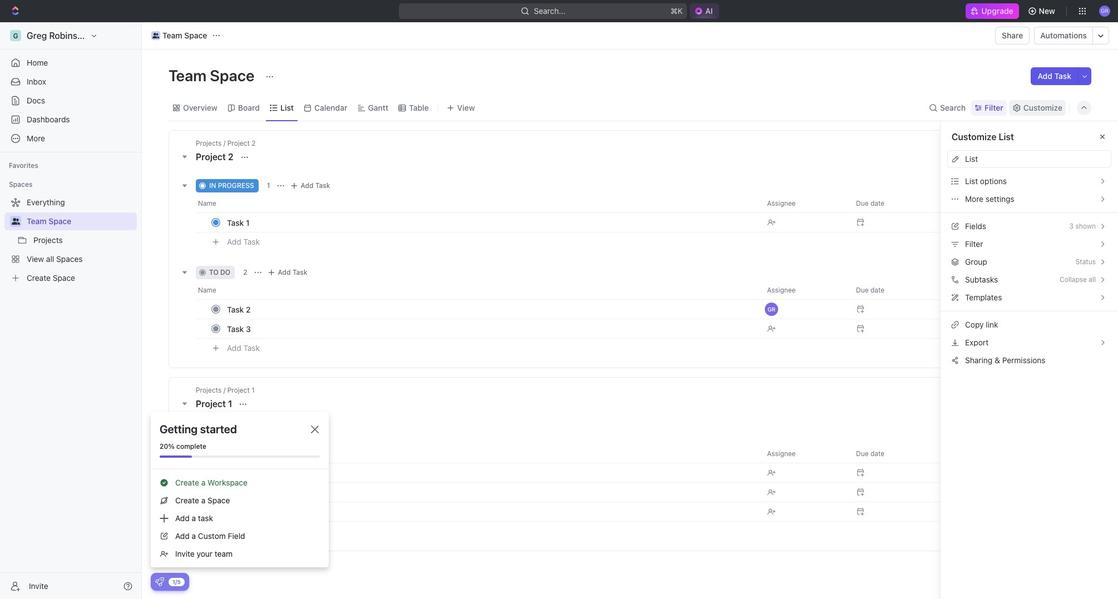 Task type: locate. For each thing, give the bounding box(es) containing it.
2 for task 2
[[246, 305, 251, 314]]

more inside 'dropdown button'
[[27, 134, 45, 143]]

subtasks
[[965, 275, 998, 284]]

projects up view all spaces
[[33, 235, 63, 245]]

1 due date button from the top
[[850, 195, 939, 213]]

a down add a task at the bottom left of the page
[[192, 531, 196, 541]]

1 vertical spatial more
[[965, 194, 984, 204]]

1 horizontal spatial team space link
[[149, 29, 210, 42]]

0 vertical spatial more
[[27, 134, 45, 143]]

0 horizontal spatial filter
[[965, 239, 983, 249]]

create up add a task at the bottom left of the page
[[175, 496, 199, 505]]

a
[[201, 478, 205, 487], [201, 496, 205, 505], [192, 514, 196, 523], [192, 531, 196, 541]]

team right user group image
[[162, 31, 182, 40]]

team space
[[162, 31, 207, 40], [169, 66, 258, 85], [27, 216, 71, 226]]

1 to do from the top
[[209, 268, 230, 277]]

view right table
[[457, 103, 475, 112]]

more settings
[[965, 194, 1015, 204]]

view inside tree
[[27, 254, 44, 264]]

0 vertical spatial gr
[[1101, 7, 1109, 14]]

2 vertical spatial create
[[175, 496, 199, 505]]

0 vertical spatial team space
[[162, 31, 207, 40]]

0 vertical spatial assignee
[[767, 199, 796, 208]]

1 vertical spatial spaces
[[56, 254, 83, 264]]

team
[[162, 31, 182, 40], [169, 66, 207, 85], [27, 216, 47, 226]]

0 vertical spatial name
[[198, 199, 216, 208]]

2 due date from the top
[[856, 286, 885, 294]]

0 horizontal spatial all
[[46, 254, 54, 264]]

create for create a space
[[175, 496, 199, 505]]

2 / from the top
[[223, 386, 226, 395]]

2 vertical spatial assignee button
[[761, 445, 850, 463]]

‎task up ‎task 2
[[227, 468, 244, 478]]

projects
[[196, 139, 222, 147], [33, 235, 63, 245], [196, 386, 222, 395]]

2 name button from the top
[[196, 282, 761, 299]]

2 vertical spatial date
[[871, 450, 885, 458]]

2 name from the top
[[198, 286, 216, 294]]

all up create space
[[46, 254, 54, 264]]

0 vertical spatial date
[[871, 199, 885, 208]]

1 vertical spatial task 3
[[227, 507, 251, 517]]

filter
[[985, 103, 1004, 112], [965, 239, 983, 249]]

automations button
[[1035, 27, 1093, 44]]

gantt link
[[366, 100, 389, 115]]

customize inside button
[[1024, 103, 1063, 112]]

2 vertical spatial due date button
[[850, 445, 939, 463]]

0 vertical spatial filter
[[985, 103, 1004, 112]]

due date for 2
[[856, 286, 885, 294]]

filter up customize list
[[985, 103, 1004, 112]]

export
[[965, 338, 989, 347]]

templates
[[965, 293, 1002, 302]]

0 vertical spatial name button
[[196, 195, 761, 213]]

name button
[[196, 195, 761, 213], [196, 282, 761, 299]]

1 vertical spatial filter
[[965, 239, 983, 249]]

due date for 1
[[856, 199, 885, 208]]

0 vertical spatial workspace
[[97, 31, 143, 41]]

1 horizontal spatial more
[[965, 194, 984, 204]]

2 do from the top
[[220, 432, 230, 440]]

1 due from the top
[[856, 199, 869, 208]]

view for view all spaces
[[27, 254, 44, 264]]

1
[[267, 181, 270, 190], [246, 218, 250, 227], [252, 386, 255, 395], [228, 399, 232, 409], [246, 468, 250, 478]]

0 vertical spatial all
[[46, 254, 54, 264]]

everything
[[27, 198, 65, 207]]

‎task 2 link
[[224, 484, 758, 501]]

export button
[[948, 334, 1112, 352]]

2 ‎task from the top
[[227, 488, 244, 497]]

favorites
[[9, 161, 38, 170]]

ai
[[706, 6, 713, 16]]

0 horizontal spatial view
[[27, 254, 44, 264]]

1 vertical spatial date
[[871, 286, 885, 294]]

0 vertical spatial ‎task
[[227, 468, 244, 478]]

all for view
[[46, 254, 54, 264]]

task 3 down task 2
[[227, 324, 251, 334]]

filter button down more settings button
[[941, 235, 1118, 253]]

1 vertical spatial all
[[1089, 275, 1096, 284]]

date for 1
[[871, 199, 885, 208]]

0 vertical spatial due date button
[[850, 195, 939, 213]]

0 vertical spatial team space link
[[149, 29, 210, 42]]

a left task
[[192, 514, 196, 523]]

project up project 2
[[227, 139, 250, 147]]

0 vertical spatial projects
[[196, 139, 222, 147]]

/
[[223, 139, 226, 147], [223, 386, 226, 395]]

name
[[198, 199, 216, 208], [198, 286, 216, 294]]

create for create a workspace
[[175, 478, 199, 487]]

‎task for ‎task 1
[[227, 468, 244, 478]]

0 vertical spatial to do
[[209, 268, 230, 277]]

create inside sidebar navigation
[[27, 273, 51, 283]]

1 horizontal spatial gr
[[1101, 7, 1109, 14]]

a up task
[[201, 496, 205, 505]]

table link
[[407, 100, 429, 115]]

greg
[[27, 31, 47, 41]]

team space down 'everything'
[[27, 216, 71, 226]]

0 horizontal spatial workspace
[[97, 31, 143, 41]]

dashboards
[[27, 115, 70, 124]]

1 vertical spatial projects
[[33, 235, 63, 245]]

do
[[220, 268, 230, 277], [220, 432, 230, 440]]

2 due date button from the top
[[850, 282, 939, 299]]

project
[[227, 139, 250, 147], [196, 152, 226, 162], [227, 386, 250, 395], [196, 399, 226, 409]]

1 vertical spatial gr
[[768, 306, 776, 313]]

workspace down the ‎task 1
[[208, 478, 248, 487]]

1 vertical spatial to
[[209, 432, 219, 440]]

task 3 link down ‎task 2 link
[[224, 504, 758, 520]]

view
[[457, 103, 475, 112], [27, 254, 44, 264]]

add task button
[[1031, 67, 1078, 85], [287, 179, 335, 193], [222, 235, 264, 249], [265, 266, 312, 279], [222, 342, 264, 355], [265, 430, 312, 443], [222, 525, 264, 538]]

more
[[27, 134, 45, 143], [965, 194, 984, 204]]

user group image
[[11, 218, 20, 225]]

1 vertical spatial create
[[175, 478, 199, 487]]

2 assignee from the top
[[767, 286, 796, 294]]

1 horizontal spatial spaces
[[56, 254, 83, 264]]

1 vertical spatial customize
[[952, 132, 997, 142]]

0 vertical spatial /
[[223, 139, 226, 147]]

task 3 link down task 2 link
[[224, 321, 758, 337]]

0 horizontal spatial more
[[27, 134, 45, 143]]

task 3 for first task 3 link
[[227, 324, 251, 334]]

onboarding checklist button image
[[155, 578, 164, 586]]

date
[[871, 199, 885, 208], [871, 286, 885, 294], [871, 450, 885, 458]]

spaces down favorites button
[[9, 180, 32, 189]]

team up overview link
[[169, 66, 207, 85]]

0 vertical spatial assignee button
[[761, 195, 850, 213]]

‎task 1
[[227, 468, 250, 478]]

a up the create a space
[[201, 478, 205, 487]]

filter button up customize list
[[972, 100, 1007, 115]]

1 vertical spatial name
[[198, 286, 216, 294]]

team space link
[[149, 29, 210, 42], [27, 213, 135, 230]]

1 vertical spatial due date button
[[850, 282, 939, 299]]

2 vertical spatial due
[[856, 450, 869, 458]]

1 vertical spatial due date
[[856, 286, 885, 294]]

overview link
[[181, 100, 217, 115]]

1 vertical spatial workspace
[[208, 478, 248, 487]]

2 due from the top
[[856, 286, 869, 294]]

projects link
[[33, 231, 135, 249]]

1 horizontal spatial workspace
[[208, 478, 248, 487]]

space down 'create a workspace'
[[208, 496, 230, 505]]

projects up project 1
[[196, 386, 222, 395]]

filter down fields
[[965, 239, 983, 249]]

all inside tree
[[46, 254, 54, 264]]

team space right user group image
[[162, 31, 207, 40]]

1 vertical spatial ‎task
[[227, 488, 244, 497]]

create a workspace
[[175, 478, 248, 487]]

spaces up create space link
[[56, 254, 83, 264]]

to do up task 2
[[209, 268, 230, 277]]

1 vertical spatial assignee button
[[761, 282, 850, 299]]

team space inside sidebar navigation
[[27, 216, 71, 226]]

shown
[[1076, 222, 1096, 230]]

1 horizontal spatial all
[[1089, 275, 1096, 284]]

1 date from the top
[[871, 199, 885, 208]]

0 vertical spatial filter button
[[972, 100, 1007, 115]]

add a custom field
[[175, 531, 245, 541]]

projects up project 2
[[196, 139, 222, 147]]

customize for customize
[[1024, 103, 1063, 112]]

0 vertical spatial do
[[220, 268, 230, 277]]

1 for ‎task 1
[[246, 468, 250, 478]]

dashboards link
[[4, 111, 137, 129]]

1 name from the top
[[198, 199, 216, 208]]

invite
[[175, 549, 195, 559], [29, 581, 48, 591]]

assignee
[[767, 199, 796, 208], [767, 286, 796, 294], [767, 450, 796, 458]]

task 3 link
[[224, 321, 758, 337], [224, 504, 758, 520]]

workspace inside sidebar navigation
[[97, 31, 143, 41]]

0 vertical spatial to
[[209, 268, 219, 277]]

2 vertical spatial team space
[[27, 216, 71, 226]]

1 vertical spatial due
[[856, 286, 869, 294]]

create space
[[27, 273, 75, 283]]

projects for project 1
[[196, 386, 222, 395]]

1 task 3 from the top
[[227, 324, 251, 334]]

customize for customize list
[[952, 132, 997, 142]]

ai button
[[690, 3, 720, 19]]

0 vertical spatial team
[[162, 31, 182, 40]]

1 vertical spatial to do
[[209, 432, 230, 440]]

project down projects / project 2
[[196, 152, 226, 162]]

2 vertical spatial assignee
[[767, 450, 796, 458]]

1 do from the top
[[220, 268, 230, 277]]

search
[[940, 103, 966, 112]]

docs
[[27, 96, 45, 105]]

due for 1
[[856, 199, 869, 208]]

0 vertical spatial spaces
[[9, 180, 32, 189]]

calendar link
[[312, 100, 347, 115]]

share
[[1002, 31, 1023, 40]]

task 2
[[227, 305, 251, 314]]

more inside button
[[965, 194, 984, 204]]

1 horizontal spatial gr button
[[1096, 2, 1114, 20]]

invite inside sidebar navigation
[[29, 581, 48, 591]]

0 vertical spatial due
[[856, 199, 869, 208]]

space down everything link
[[49, 216, 71, 226]]

3 down task 2
[[246, 324, 251, 334]]

team space up overview on the left top of the page
[[169, 66, 258, 85]]

view up create space
[[27, 254, 44, 264]]

gantt
[[368, 103, 389, 112]]

1 vertical spatial task 3 link
[[224, 504, 758, 520]]

invite for invite your team
[[175, 549, 195, 559]]

name button up task 2 link
[[196, 282, 761, 299]]

0 horizontal spatial customize
[[952, 132, 997, 142]]

create up the create a space
[[175, 478, 199, 487]]

task 3 down ‎task 2
[[227, 507, 251, 517]]

view inside button
[[457, 103, 475, 112]]

2 vertical spatial due date
[[856, 450, 885, 458]]

3 down ‎task 2
[[246, 507, 251, 517]]

tree
[[4, 194, 137, 287]]

copy link
[[965, 320, 999, 329]]

gr button
[[1096, 2, 1114, 20], [761, 299, 850, 319]]

1 horizontal spatial invite
[[175, 549, 195, 559]]

/ up project 1
[[223, 386, 226, 395]]

0 vertical spatial invite
[[175, 549, 195, 559]]

2 task 3 from the top
[[227, 507, 251, 517]]

favorites button
[[4, 159, 43, 172]]

view button
[[443, 95, 479, 121]]

a for custom
[[192, 531, 196, 541]]

2 vertical spatial team
[[27, 216, 47, 226]]

name button up task 1 link
[[196, 195, 761, 213]]

all
[[46, 254, 54, 264], [1089, 275, 1096, 284]]

to do down project 1
[[209, 432, 230, 440]]

0 horizontal spatial spaces
[[9, 180, 32, 189]]

gr
[[1101, 7, 1109, 14], [768, 306, 776, 313]]

workspace for greg robinson's workspace
[[97, 31, 143, 41]]

0 vertical spatial 3
[[1070, 222, 1074, 230]]

1 vertical spatial gr button
[[761, 299, 850, 319]]

2 to do from the top
[[209, 432, 230, 440]]

3 due from the top
[[856, 450, 869, 458]]

0 horizontal spatial team space link
[[27, 213, 135, 230]]

due date button for 2
[[850, 282, 939, 299]]

1 vertical spatial name button
[[196, 282, 761, 299]]

1 horizontal spatial customize
[[1024, 103, 1063, 112]]

a for space
[[201, 496, 205, 505]]

tree inside sidebar navigation
[[4, 194, 137, 287]]

list
[[280, 103, 294, 112], [999, 132, 1014, 142], [965, 154, 978, 164], [965, 176, 978, 186]]

1 / from the top
[[223, 139, 226, 147]]

do up task 2
[[220, 268, 230, 277]]

1 vertical spatial assignee
[[767, 286, 796, 294]]

0 vertical spatial create
[[27, 273, 51, 283]]

create down view all spaces
[[27, 273, 51, 283]]

team down 'everything'
[[27, 216, 47, 226]]

2
[[252, 139, 256, 147], [228, 152, 234, 162], [243, 268, 247, 277], [246, 305, 251, 314], [246, 488, 251, 497]]

0 horizontal spatial invite
[[29, 581, 48, 591]]

/ up project 2
[[223, 139, 226, 147]]

projects / project 2
[[196, 139, 256, 147]]

space right user group image
[[184, 31, 207, 40]]

3 due date from the top
[[856, 450, 885, 458]]

greg robinson's workspace, , element
[[10, 30, 21, 41]]

1 ‎task from the top
[[227, 468, 244, 478]]

1 vertical spatial /
[[223, 386, 226, 395]]

0 vertical spatial task 3 link
[[224, 321, 758, 337]]

projects inside projects link
[[33, 235, 63, 245]]

name for 1st the name dropdown button from the bottom
[[198, 286, 216, 294]]

0 vertical spatial due date
[[856, 199, 885, 208]]

0 vertical spatial gr button
[[1096, 2, 1114, 20]]

1 vertical spatial view
[[27, 254, 44, 264]]

1 due date from the top
[[856, 199, 885, 208]]

all down status
[[1089, 275, 1096, 284]]

filter button
[[948, 235, 1112, 253]]

task
[[1055, 71, 1072, 81], [315, 181, 330, 190], [227, 218, 244, 227], [243, 237, 260, 246], [293, 268, 307, 277], [227, 305, 244, 314], [227, 324, 244, 334], [243, 343, 260, 353], [293, 432, 308, 440], [227, 507, 244, 517], [243, 526, 260, 536]]

1 vertical spatial team space link
[[27, 213, 135, 230]]

workspace
[[97, 31, 143, 41], [208, 478, 248, 487]]

more for more settings
[[965, 194, 984, 204]]

‎task down the ‎task 1
[[227, 488, 244, 497]]

2 date from the top
[[871, 286, 885, 294]]

0 vertical spatial view
[[457, 103, 475, 112]]

task 3
[[227, 324, 251, 334], [227, 507, 251, 517]]

1 for project 1
[[228, 399, 232, 409]]

a for workspace
[[201, 478, 205, 487]]

2 vertical spatial projects
[[196, 386, 222, 395]]

list left options
[[965, 176, 978, 186]]

board
[[238, 103, 260, 112]]

customize button
[[1009, 100, 1066, 115]]

0 vertical spatial task 3
[[227, 324, 251, 334]]

tree containing everything
[[4, 194, 137, 287]]

more down list options
[[965, 194, 984, 204]]

copy link button
[[948, 316, 1112, 334]]

1 to from the top
[[209, 268, 219, 277]]

in
[[209, 181, 216, 190]]

3 left shown
[[1070, 222, 1074, 230]]

more down dashboards
[[27, 134, 45, 143]]

space
[[184, 31, 207, 40], [210, 66, 255, 85], [49, 216, 71, 226], [53, 273, 75, 283], [208, 496, 230, 505]]

1 horizontal spatial view
[[457, 103, 475, 112]]

link
[[986, 320, 999, 329]]

1 vertical spatial do
[[220, 432, 230, 440]]

do down project 1
[[220, 432, 230, 440]]

‎task for ‎task 2
[[227, 488, 244, 497]]

workspace left user group image
[[97, 31, 143, 41]]

1 vertical spatial invite
[[29, 581, 48, 591]]

0 vertical spatial customize
[[1024, 103, 1063, 112]]



Task type: vqa. For each thing, say whether or not it's contained in the screenshot.
first DUE DATE dropdown button from the bottom
yes



Task type: describe. For each thing, give the bounding box(es) containing it.
robinson's
[[49, 31, 95, 41]]

user group image
[[152, 33, 159, 38]]

1 horizontal spatial filter
[[985, 103, 1004, 112]]

progress
[[218, 181, 254, 190]]

search...
[[534, 6, 565, 16]]

settings
[[986, 194, 1015, 204]]

docs link
[[4, 92, 137, 110]]

a for task
[[192, 514, 196, 523]]

workspace for create a workspace
[[208, 478, 248, 487]]

project 2
[[196, 152, 236, 162]]

view button
[[443, 100, 479, 115]]

close image
[[311, 426, 319, 433]]

project up project 1
[[227, 386, 250, 395]]

upgrade link
[[966, 3, 1019, 19]]

projects for project 2
[[196, 139, 222, 147]]

1 for task 1
[[246, 218, 250, 227]]

create for create space
[[27, 273, 51, 283]]

field
[[228, 531, 245, 541]]

status
[[1076, 258, 1096, 266]]

0 horizontal spatial gr button
[[761, 299, 850, 319]]

home
[[27, 58, 48, 67]]

export button
[[948, 334, 1112, 352]]

do for third assignee dropdown button from the top of the page
[[220, 432, 230, 440]]

more for more
[[27, 134, 45, 143]]

1/5
[[172, 578, 181, 585]]

list options
[[965, 176, 1007, 186]]

list down customize button at the right top of page
[[999, 132, 1014, 142]]

project down projects / project 1
[[196, 399, 226, 409]]

g
[[13, 31, 18, 40]]

spaces inside tree
[[56, 254, 83, 264]]

started
[[200, 423, 237, 436]]

home link
[[4, 54, 137, 72]]

‎task 1 link
[[224, 465, 758, 481]]

1 vertical spatial team space
[[169, 66, 258, 85]]

sidebar navigation
[[0, 22, 144, 599]]

collapse
[[1060, 275, 1087, 284]]

/ for 1
[[223, 386, 226, 395]]

sharing & permissions
[[965, 356, 1046, 365]]

complete
[[176, 442, 206, 451]]

1 vertical spatial 3
[[246, 324, 251, 334]]

board link
[[236, 100, 260, 115]]

copy
[[965, 320, 984, 329]]

3 assignee from the top
[[767, 450, 796, 458]]

invite your team
[[175, 549, 233, 559]]

share button
[[996, 27, 1030, 45]]

1 name button from the top
[[196, 195, 761, 213]]

2 task 3 link from the top
[[224, 504, 758, 520]]

2 assignee button from the top
[[761, 282, 850, 299]]

table
[[409, 103, 429, 112]]

task 1
[[227, 218, 250, 227]]

task
[[198, 514, 213, 523]]

everything link
[[4, 194, 135, 211]]

custom
[[198, 531, 226, 541]]

do for 2nd assignee dropdown button from the bottom
[[220, 268, 230, 277]]

/ for 2
[[223, 139, 226, 147]]

calendar
[[314, 103, 347, 112]]

greg robinson's workspace
[[27, 31, 143, 41]]

date for 2
[[871, 286, 885, 294]]

3 due date button from the top
[[850, 445, 939, 463]]

add a task
[[175, 514, 213, 523]]

list inside button
[[965, 176, 978, 186]]

20%
[[160, 442, 175, 451]]

permissions
[[1003, 356, 1046, 365]]

project 1
[[196, 399, 235, 409]]

sharing
[[965, 356, 993, 365]]

in progress
[[209, 181, 254, 190]]

3 date from the top
[[871, 450, 885, 458]]

more button
[[4, 130, 137, 147]]

2 to from the top
[[209, 432, 219, 440]]

group
[[965, 257, 988, 267]]

list options button
[[948, 172, 1112, 190]]

20% complete
[[160, 442, 206, 451]]

upgrade
[[982, 6, 1014, 16]]

2 for ‎task 2
[[246, 488, 251, 497]]

1 vertical spatial team
[[169, 66, 207, 85]]

due date button for 1
[[850, 195, 939, 213]]

view all spaces
[[27, 254, 83, 264]]

view all spaces link
[[4, 250, 135, 268]]

projects / project 1
[[196, 386, 255, 395]]

templates button
[[948, 289, 1112, 307]]

task 3 for second task 3 link from the top
[[227, 507, 251, 517]]

inbox
[[27, 77, 46, 86]]

view for view
[[457, 103, 475, 112]]

new
[[1039, 6, 1056, 16]]

due for 2
[[856, 286, 869, 294]]

options
[[980, 176, 1007, 186]]

1 assignee from the top
[[767, 199, 796, 208]]

task 1 link
[[224, 215, 758, 231]]

create space link
[[4, 269, 135, 287]]

collapse all
[[1060, 275, 1096, 284]]

invite for invite
[[29, 581, 48, 591]]

1 task 3 link from the top
[[224, 321, 758, 337]]

inbox link
[[4, 73, 137, 91]]

team inside tree
[[27, 216, 47, 226]]

new button
[[1024, 2, 1062, 20]]

list down customize list
[[965, 154, 978, 164]]

create a space
[[175, 496, 230, 505]]

more settings button
[[948, 190, 1112, 208]]

onboarding checklist button element
[[155, 578, 164, 586]]

automations
[[1041, 31, 1087, 40]]

customize list
[[952, 132, 1014, 142]]

name for 2nd the name dropdown button from the bottom of the page
[[198, 199, 216, 208]]

search button
[[926, 100, 969, 115]]

getting
[[160, 423, 198, 436]]

space down view all spaces link at the top left of the page
[[53, 273, 75, 283]]

1 vertical spatial filter button
[[941, 235, 1118, 253]]

all for collapse
[[1089, 275, 1096, 284]]

2 vertical spatial 3
[[246, 507, 251, 517]]

3 assignee button from the top
[[761, 445, 850, 463]]

space up 'board' link
[[210, 66, 255, 85]]

list right board
[[280, 103, 294, 112]]

⌘k
[[671, 6, 683, 16]]

2 for project 2
[[228, 152, 234, 162]]

fields
[[965, 221, 987, 231]]

templates button
[[941, 289, 1118, 307]]

overview
[[183, 103, 217, 112]]

sharing & permissions button
[[948, 352, 1112, 369]]

0 horizontal spatial gr
[[768, 306, 776, 313]]

filter inside button
[[965, 239, 983, 249]]

task 2 link
[[224, 301, 758, 317]]

‎task 2
[[227, 488, 251, 497]]

1 assignee button from the top
[[761, 195, 850, 213]]

your
[[197, 549, 213, 559]]



